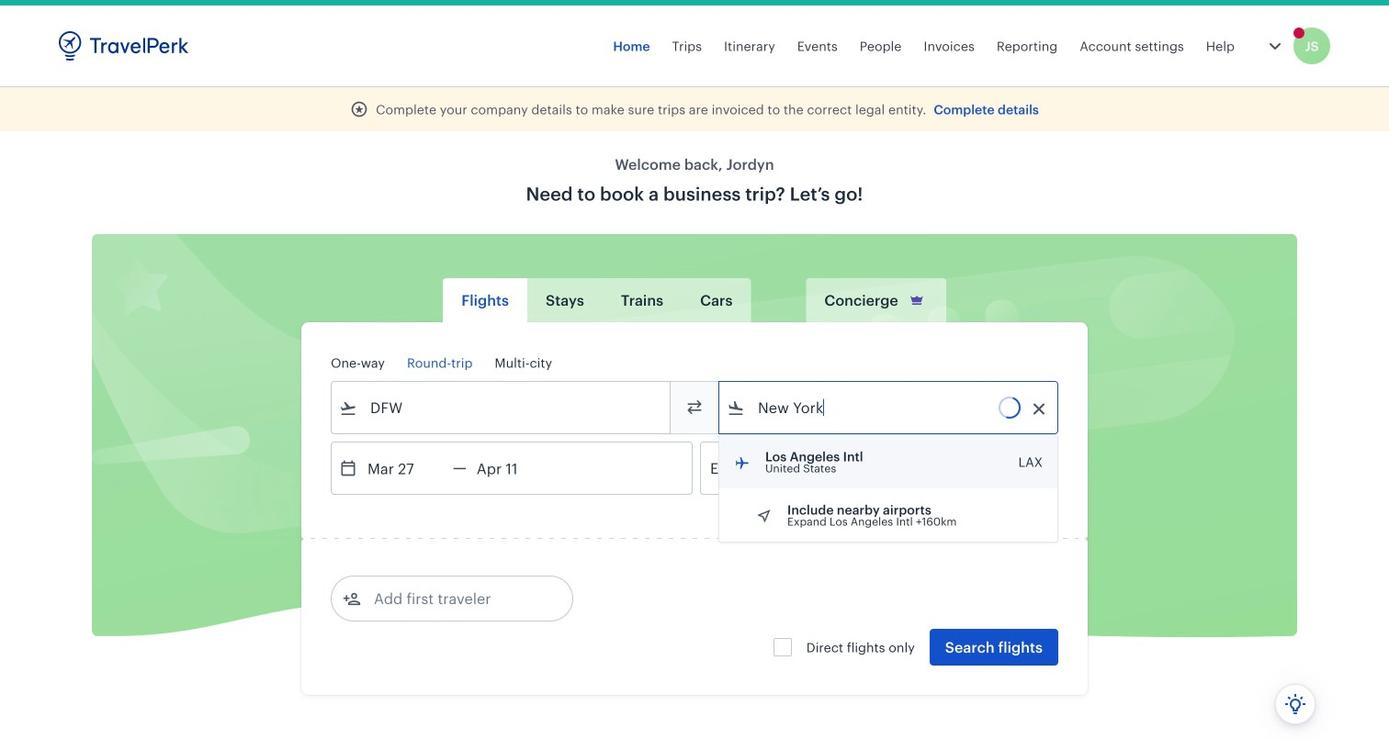 Task type: describe. For each thing, give the bounding box(es) containing it.
From search field
[[357, 393, 646, 423]]



Task type: locate. For each thing, give the bounding box(es) containing it.
Add first traveler search field
[[361, 584, 552, 614]]

Depart text field
[[357, 443, 453, 494]]

Return text field
[[467, 443, 562, 494]]

To search field
[[745, 393, 1034, 423]]



